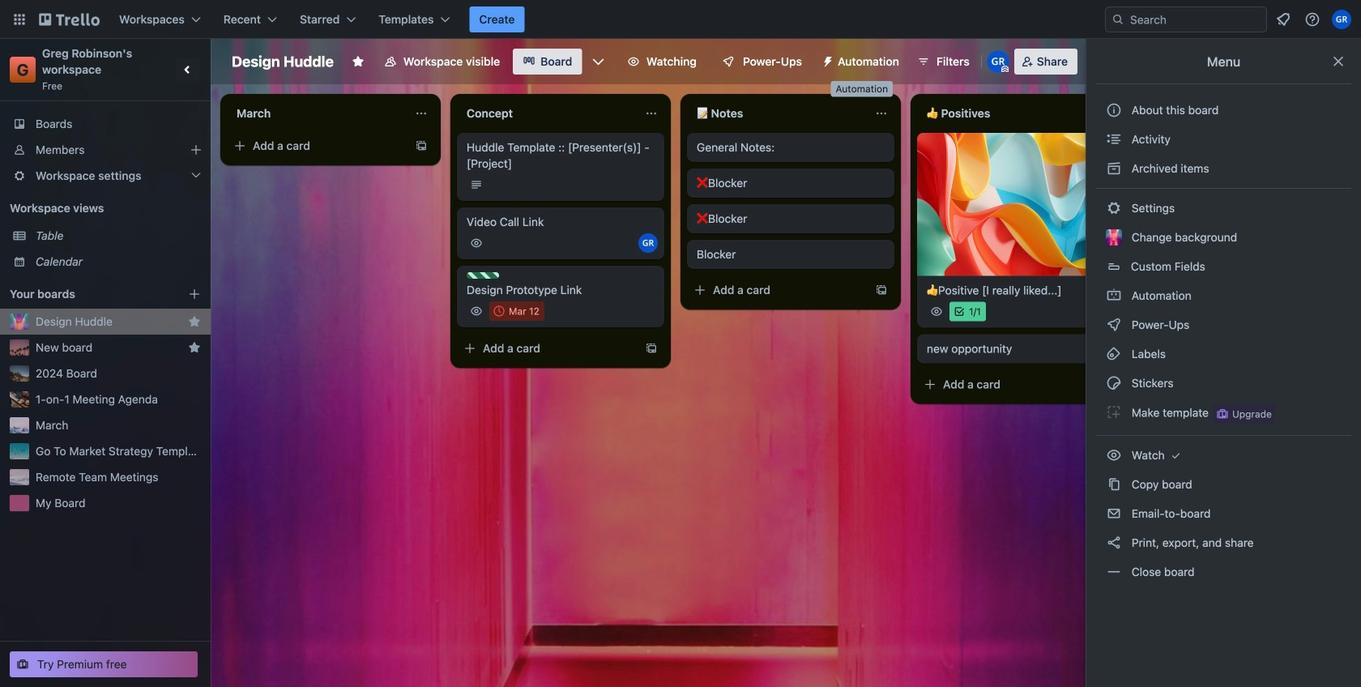 Task type: vqa. For each thing, say whether or not it's contained in the screenshot.
Tara Schultz (taraschultz7) "icon"
no



Task type: locate. For each thing, give the bounding box(es) containing it.
None text field
[[227, 100, 408, 126]]

2 starred icon image from the top
[[188, 341, 201, 354]]

tooltip
[[831, 81, 893, 97]]

create from template… image
[[875, 284, 888, 297], [645, 342, 658, 355]]

1 horizontal spatial greg robinson (gregrobinson96) image
[[1332, 10, 1351, 29]]

sm image
[[815, 49, 838, 71], [1106, 131, 1122, 147], [1106, 160, 1122, 177], [1106, 200, 1122, 216], [1106, 288, 1122, 304], [1106, 476, 1122, 493], [1106, 535, 1122, 551], [1106, 564, 1122, 580]]

None text field
[[457, 100, 638, 126], [687, 100, 868, 126], [917, 100, 1099, 126], [457, 100, 638, 126], [687, 100, 868, 126], [917, 100, 1099, 126]]

starred icon image
[[188, 315, 201, 328], [188, 341, 201, 354]]

None checkbox
[[489, 301, 544, 321]]

Search field
[[1124, 8, 1266, 31]]

0 horizontal spatial greg robinson (gregrobinson96) image
[[987, 50, 1009, 73]]

sm image
[[1106, 317, 1122, 333], [1106, 346, 1122, 362], [1106, 375, 1122, 391], [1106, 404, 1122, 420], [1106, 447, 1122, 463], [1168, 447, 1184, 463], [1106, 506, 1122, 522]]

1 vertical spatial create from template… image
[[645, 342, 658, 355]]

1 horizontal spatial create from template… image
[[875, 284, 888, 297]]

1 vertical spatial starred icon image
[[188, 341, 201, 354]]

primary element
[[0, 0, 1361, 39]]

create from template… image
[[415, 139, 428, 152]]

your boards with 8 items element
[[10, 284, 164, 304]]

0 vertical spatial starred icon image
[[188, 315, 201, 328]]

greg robinson (gregrobinson96) image
[[1332, 10, 1351, 29], [987, 50, 1009, 73]]

search image
[[1112, 13, 1124, 26]]



Task type: describe. For each thing, give the bounding box(es) containing it.
1 starred icon image from the top
[[188, 315, 201, 328]]

open information menu image
[[1304, 11, 1321, 28]]

1 vertical spatial greg robinson (gregrobinson96) image
[[987, 50, 1009, 73]]

Board name text field
[[224, 49, 342, 75]]

star or unstar board image
[[352, 55, 364, 68]]

add board image
[[188, 288, 201, 301]]

color: green, title: none image
[[467, 272, 499, 279]]

back to home image
[[39, 6, 100, 32]]

0 vertical spatial create from template… image
[[875, 284, 888, 297]]

workspace navigation collapse icon image
[[177, 58, 199, 81]]

0 vertical spatial greg robinson (gregrobinson96) image
[[1332, 10, 1351, 29]]

customize views image
[[590, 53, 606, 70]]

this member is an admin of this board. image
[[1001, 66, 1008, 73]]

0 horizontal spatial create from template… image
[[645, 342, 658, 355]]

0 notifications image
[[1274, 10, 1293, 29]]

greg robinson (gregrobinson96) image
[[638, 233, 658, 253]]



